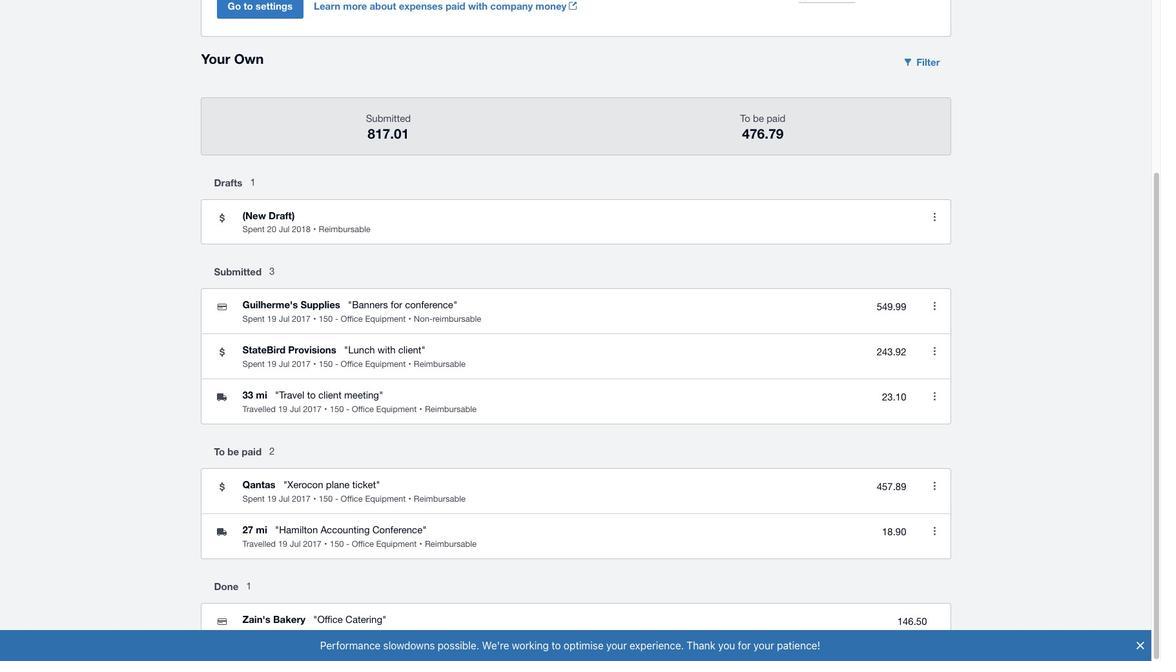 Task type: describe. For each thing, give the bounding box(es) containing it.
- down meeting"
[[346, 405, 349, 415]]

filter button
[[894, 49, 950, 75]]

office down meeting"
[[352, 405, 374, 415]]

- for statebird provisions
[[335, 360, 338, 369]]

conference"
[[372, 525, 427, 536]]

draft)
[[269, 210, 295, 222]]

- for guilherme's supplies
[[335, 314, 338, 324]]

reimbursable for "hamilton accounting conference"
[[425, 540, 477, 550]]

(new draft) spent 20 jul 2018 • reimbursable
[[242, 210, 371, 234]]

see more options image for guilherme's supplies
[[922, 294, 948, 320]]

equipment for qantas
[[365, 495, 406, 504]]

- for zain's bakery
[[335, 630, 338, 639]]

submitted 817.01
[[366, 113, 411, 142]]

2
[[269, 446, 275, 457]]

go
[[228, 0, 241, 12]]

see more options image for 23.10
[[922, 384, 948, 410]]

office down "hamilton accounting conference"
[[352, 540, 374, 550]]

reimbursable inside (new draft) spent 20 jul 2018 • reimbursable
[[319, 225, 371, 234]]

about
[[370, 0, 396, 12]]

2017 down ""hamilton"
[[303, 540, 322, 550]]

817.01
[[368, 126, 409, 142]]

150 for guilherme's supplies
[[319, 314, 333, 324]]

equipment for zain's bakery
[[365, 630, 406, 639]]

2017 down "travel to client meeting"
[[303, 405, 322, 415]]

supplies
[[301, 299, 340, 311]]

18.90
[[882, 527, 906, 538]]

for
[[391, 300, 402, 311]]

"hamilton
[[275, 525, 318, 536]]

2018
[[292, 225, 311, 234]]

spent inside (new draft) spent 20 jul 2018 • reimbursable
[[242, 225, 265, 234]]

to for to be paid 476.79
[[740, 113, 750, 124]]

to for "travel
[[307, 390, 316, 401]]

2017 for statebird provisions
[[292, 360, 311, 369]]

19 down ""hamilton"
[[278, 540, 287, 550]]

20
[[267, 225, 276, 234]]

zain's
[[242, 614, 270, 626]]

money
[[536, 0, 567, 12]]

travelled 19 jul 2017 • 150 - office equipment • reimbursable for 27 mi
[[242, 540, 477, 550]]

to for go
[[244, 0, 253, 12]]

go to settings button
[[217, 0, 304, 19]]

non- for supplies
[[414, 314, 433, 324]]

submitted for submitted
[[214, 266, 262, 278]]

jul for "banners for conference"
[[279, 314, 290, 324]]

company
[[490, 0, 533, 12]]

mi for 33 mi
[[256, 389, 267, 401]]

paid for to be paid 476.79
[[767, 113, 786, 124]]

1 for done
[[246, 581, 252, 592]]

150 for zain's bakery
[[319, 630, 333, 639]]

457.89
[[877, 482, 906, 493]]

19 for qantas
[[267, 495, 276, 504]]

- for qantas
[[335, 495, 338, 504]]

go to settings link
[[217, 0, 314, 19]]

equipment for statebird provisions
[[365, 360, 406, 369]]

jul inside (new draft) spent 20 jul 2018 • reimbursable
[[279, 225, 290, 234]]

postal workers catching money image
[[745, 0, 914, 19]]

guilherme's
[[242, 299, 298, 311]]

jul for "office catering"
[[279, 630, 290, 639]]

plane
[[326, 480, 350, 491]]

"office catering"
[[313, 615, 386, 626]]

reimbursable for supplies
[[433, 314, 481, 324]]

to be paid 476.79
[[740, 113, 786, 142]]

jul for "lunch with client"
[[279, 360, 290, 369]]

submitted for submitted 817.01
[[366, 113, 411, 124]]

549.99
[[877, 302, 906, 313]]

learn more about expenses paid with company money link
[[314, 0, 587, 19]]

19 down "travel
[[278, 405, 287, 415]]

provisions
[[288, 344, 336, 356]]

"xerocon plane ticket"
[[283, 480, 380, 491]]

150 down client
[[330, 405, 344, 415]]

"banners
[[348, 300, 388, 311]]

reimbursable for "lunch with client"
[[414, 360, 466, 369]]

bakery
[[273, 614, 305, 626]]

150 for statebird provisions
[[319, 360, 333, 369]]

2017 for zain's bakery
[[292, 630, 311, 639]]

client"
[[398, 345, 426, 356]]

travelled for 27
[[242, 540, 276, 550]]

• inside (new draft) spent 20 jul 2018 • reimbursable
[[313, 225, 316, 234]]

spent 19 jul 2017 • 150 - office equipment • non-reimbursable for zain's bakery
[[242, 630, 481, 639]]

learn more about expenses paid with company money button
[[314, 0, 587, 19]]

office for statebird provisions
[[341, 360, 363, 369]]

paid inside button
[[446, 0, 465, 12]]



Task type: locate. For each thing, give the bounding box(es) containing it.
office for qantas
[[341, 495, 363, 504]]

"hamilton accounting conference"
[[275, 525, 427, 536]]

1 reimbursable from the top
[[433, 314, 481, 324]]

office down "office catering"
[[341, 630, 363, 639]]

travelled down the 27 mi
[[242, 540, 276, 550]]

19 for statebird provisions
[[267, 360, 276, 369]]

spent
[[242, 225, 265, 234], [242, 314, 265, 324], [242, 360, 265, 369], [242, 495, 265, 504], [242, 630, 265, 639]]

2 spent from the top
[[242, 314, 265, 324]]

jul down bakery
[[279, 630, 290, 639]]

1 horizontal spatial to
[[307, 390, 316, 401]]

0 vertical spatial see more options image
[[922, 294, 948, 320]]

equipment for guilherme's supplies
[[365, 314, 406, 324]]

dialog
[[0, 631, 1161, 662]]

0 vertical spatial travelled
[[242, 405, 276, 415]]

"lunch with client"
[[344, 345, 426, 356]]

go to settings
[[228, 0, 293, 12]]

27
[[242, 524, 253, 536]]

2 vertical spatial see more options image
[[922, 384, 948, 410]]

statebird
[[242, 344, 286, 356]]

spent 19 jul 2017 • 150 - office equipment • reimbursable
[[242, 360, 466, 369], [242, 495, 466, 504]]

equipment down for
[[365, 314, 406, 324]]

1 vertical spatial to
[[214, 446, 225, 458]]

"travel to client meeting"
[[275, 390, 383, 401]]

1 vertical spatial spent 19 jul 2017 • 150 - office equipment • non-reimbursable
[[242, 630, 481, 639]]

spent down (new
[[242, 225, 265, 234]]

non-
[[414, 314, 433, 324], [414, 630, 433, 639]]

3 spent from the top
[[242, 360, 265, 369]]

travelled 19 jul 2017 • 150 - office equipment • reimbursable
[[242, 405, 477, 415], [242, 540, 477, 550]]

see more options image right "549.99"
[[922, 294, 948, 320]]

150 down provisions
[[319, 360, 333, 369]]

2 spent 19 jul 2017 • 150 - office equipment • non-reimbursable from the top
[[242, 630, 481, 639]]

paid up the 476.79
[[767, 113, 786, 124]]

0 horizontal spatial be
[[228, 446, 239, 458]]

jul down "xerocon
[[279, 495, 290, 504]]

0 horizontal spatial with
[[378, 345, 396, 356]]

reimbursable
[[319, 225, 371, 234], [414, 360, 466, 369], [425, 405, 477, 415], [414, 495, 466, 504], [425, 540, 477, 550]]

to inside button
[[244, 0, 253, 12]]

mi right 27
[[256, 524, 267, 536]]

spent down zain's
[[242, 630, 265, 639]]

- down 'supplies' at the top of the page
[[335, 314, 338, 324]]

to
[[740, 113, 750, 124], [214, 446, 225, 458]]

1 vertical spatial mi
[[256, 524, 267, 536]]

1 horizontal spatial submitted
[[366, 113, 411, 124]]

2 see more options image from the top
[[922, 474, 948, 500]]

statebird provisions
[[242, 344, 336, 356]]

19 down qantas
[[267, 495, 276, 504]]

to up the 476.79
[[740, 113, 750, 124]]

33 mi
[[242, 389, 267, 401]]

0 vertical spatial 1
[[250, 177, 256, 188]]

done
[[214, 581, 238, 593]]

spent 19 jul 2017 • 150 - office equipment • reimbursable down "lunch
[[242, 360, 466, 369]]

0 vertical spatial paid
[[446, 0, 465, 12]]

catering"
[[346, 615, 386, 626]]

to
[[244, 0, 253, 12], [307, 390, 316, 401]]

2017 down "xerocon
[[292, 495, 311, 504]]

27 mi
[[242, 524, 267, 536]]

0 horizontal spatial paid
[[242, 446, 262, 458]]

jul down "travel
[[290, 405, 301, 415]]

to inside to be paid 476.79
[[740, 113, 750, 124]]

learn
[[314, 0, 340, 12]]

mi
[[256, 389, 267, 401], [256, 524, 267, 536]]

reimbursable
[[433, 314, 481, 324], [433, 630, 481, 639]]

zain's bakery
[[242, 614, 305, 626]]

spent down guilherme's
[[242, 314, 265, 324]]

2 vertical spatial see more options image
[[922, 519, 948, 545]]

"xerocon
[[283, 480, 323, 491]]

3 see more options image from the top
[[922, 519, 948, 545]]

243.92
[[877, 347, 906, 358]]

be up the 476.79
[[753, 113, 764, 124]]

be
[[753, 113, 764, 124], [228, 446, 239, 458]]

office for guilherme's supplies
[[341, 314, 363, 324]]

to for to be paid
[[214, 446, 225, 458]]

2 non- from the top
[[414, 630, 433, 639]]

office
[[341, 314, 363, 324], [341, 360, 363, 369], [352, 405, 374, 415], [341, 495, 363, 504], [352, 540, 374, 550], [341, 630, 363, 639]]

5 spent from the top
[[242, 630, 265, 639]]

1 spent from the top
[[242, 225, 265, 234]]

jul down "statebird provisions"
[[279, 360, 290, 369]]

1 vertical spatial 1
[[246, 581, 252, 592]]

reimbursable for "travel to client meeting"
[[425, 405, 477, 415]]

spent for statebird provisions
[[242, 360, 265, 369]]

office for zain's bakery
[[341, 630, 363, 639]]

0 vertical spatial with
[[468, 0, 488, 12]]

1 vertical spatial see more options image
[[922, 474, 948, 500]]

150 for qantas
[[319, 495, 333, 504]]

1 horizontal spatial with
[[468, 0, 488, 12]]

see more options image
[[922, 294, 948, 320], [922, 474, 948, 500], [922, 519, 948, 545]]

150 down "xerocon plane ticket"
[[319, 495, 333, 504]]

conference"
[[405, 300, 457, 311]]

2 vertical spatial paid
[[242, 446, 262, 458]]

to be paid
[[214, 446, 262, 458]]

2017 down provisions
[[292, 360, 311, 369]]

1 travelled 19 jul 2017 • 150 - office equipment • reimbursable from the top
[[242, 405, 477, 415]]

2 horizontal spatial paid
[[767, 113, 786, 124]]

2017 for guilherme's supplies
[[292, 314, 311, 324]]

1 vertical spatial paid
[[767, 113, 786, 124]]

travelled 19 jul 2017 • 150 - office equipment • reimbursable for 33 mi
[[242, 405, 477, 415]]

1 spent 19 jul 2017 • 150 - office equipment • reimbursable from the top
[[242, 360, 466, 369]]

1 vertical spatial to
[[307, 390, 316, 401]]

equipment down conference"
[[376, 540, 417, 550]]

spent 19 jul 2017 • 150 - office equipment • reimbursable for qantas
[[242, 495, 466, 504]]

19 down guilherme's
[[267, 314, 276, 324]]

476.79
[[742, 126, 784, 142]]

jul
[[279, 225, 290, 234], [279, 314, 290, 324], [279, 360, 290, 369], [290, 405, 301, 415], [279, 495, 290, 504], [290, 540, 301, 550], [279, 630, 290, 639]]

- down provisions
[[335, 360, 338, 369]]

see more options image for 243.92
[[922, 339, 948, 365]]

3 see more options image from the top
[[922, 384, 948, 410]]

to left 2
[[214, 446, 225, 458]]

reimbursable for bakery
[[433, 630, 481, 639]]

2017 down the guilherme's supplies
[[292, 314, 311, 324]]

0 vertical spatial to
[[244, 0, 253, 12]]

0 vertical spatial see more options image
[[922, 205, 948, 230]]

1 non- from the top
[[414, 314, 433, 324]]

be for to be paid 476.79
[[753, 113, 764, 124]]

your own
[[201, 51, 264, 67]]

1 for drafts
[[250, 177, 256, 188]]

spent for zain's bakery
[[242, 630, 265, 639]]

1 vertical spatial submitted
[[214, 266, 262, 278]]

"banners for conference"
[[348, 300, 457, 311]]

reimbursable for "xerocon plane ticket"
[[414, 495, 466, 504]]

150
[[319, 314, 333, 324], [319, 360, 333, 369], [330, 405, 344, 415], [319, 495, 333, 504], [330, 540, 344, 550], [319, 630, 333, 639]]

spent down qantas
[[242, 495, 265, 504]]

your
[[201, 51, 230, 67]]

own
[[234, 51, 264, 67]]

be left 2
[[228, 446, 239, 458]]

non- for bakery
[[414, 630, 433, 639]]

1 vertical spatial see more options image
[[922, 339, 948, 365]]

0 vertical spatial spent 19 jul 2017 • 150 - office equipment • non-reimbursable
[[242, 314, 481, 324]]

1 horizontal spatial to
[[740, 113, 750, 124]]

paid right the expenses
[[446, 0, 465, 12]]

0 vertical spatial travelled 19 jul 2017 • 150 - office equipment • reimbursable
[[242, 405, 477, 415]]

1 right drafts
[[250, 177, 256, 188]]

0 horizontal spatial submitted
[[214, 266, 262, 278]]

2017 for qantas
[[292, 495, 311, 504]]

1 vertical spatial reimbursable
[[433, 630, 481, 639]]

see more options image right the 18.90 on the bottom right of page
[[922, 519, 948, 545]]

mi right 33
[[256, 389, 267, 401]]

0 vertical spatial non-
[[414, 314, 433, 324]]

ticket"
[[352, 480, 380, 491]]

•
[[313, 225, 316, 234], [313, 314, 316, 324], [408, 314, 411, 324], [313, 360, 316, 369], [408, 360, 411, 369], [324, 405, 327, 415], [419, 405, 422, 415], [313, 495, 316, 504], [408, 495, 411, 504], [324, 540, 327, 550], [419, 540, 422, 550], [313, 630, 316, 639], [408, 630, 411, 639]]

equipment down catering"
[[365, 630, 406, 639]]

learn more about expenses paid with company money
[[314, 0, 567, 12]]

3
[[269, 266, 275, 277]]

1 horizontal spatial paid
[[446, 0, 465, 12]]

146.50
[[897, 617, 927, 628]]

spent 19 jul 2017 • 150 - office equipment • reimbursable for statebird provisions
[[242, 360, 466, 369]]

2 mi from the top
[[256, 524, 267, 536]]

be for to be paid
[[228, 446, 239, 458]]

jul for "hamilton accounting conference"
[[290, 540, 301, 550]]

spent 19 jul 2017 • 150 - office equipment • reimbursable down ticket"
[[242, 495, 466, 504]]

office down "lunch
[[341, 360, 363, 369]]

jul right 20
[[279, 225, 290, 234]]

qantas
[[242, 479, 276, 491]]

-
[[335, 314, 338, 324], [335, 360, 338, 369], [346, 405, 349, 415], [335, 495, 338, 504], [346, 540, 349, 550], [335, 630, 338, 639]]

1 spent 19 jul 2017 • 150 - office equipment • non-reimbursable from the top
[[242, 314, 481, 324]]

1
[[250, 177, 256, 188], [246, 581, 252, 592]]

spent for guilherme's supplies
[[242, 314, 265, 324]]

2017
[[292, 314, 311, 324], [292, 360, 311, 369], [303, 405, 322, 415], [292, 495, 311, 504], [303, 540, 322, 550], [292, 630, 311, 639]]

19 for guilherme's supplies
[[267, 314, 276, 324]]

0 vertical spatial spent 19 jul 2017 • 150 - office equipment • reimbursable
[[242, 360, 466, 369]]

see more options image
[[922, 205, 948, 230], [922, 339, 948, 365], [922, 384, 948, 410]]

see more options image for qantas
[[922, 474, 948, 500]]

travelled 19 jul 2017 • 150 - office equipment • reimbursable down "hamilton accounting conference"
[[242, 540, 477, 550]]

1 see more options image from the top
[[922, 294, 948, 320]]

19 down zain's bakery
[[267, 630, 276, 639]]

"office
[[313, 615, 343, 626]]

1 vertical spatial be
[[228, 446, 239, 458]]

paid left 2
[[242, 446, 262, 458]]

1 vertical spatial travelled
[[242, 540, 276, 550]]

see more options image right the 457.89
[[922, 474, 948, 500]]

1 mi from the top
[[256, 389, 267, 401]]

0 horizontal spatial to
[[214, 446, 225, 458]]

0 vertical spatial submitted
[[366, 113, 411, 124]]

travelled down 33 mi
[[242, 405, 276, 415]]

spent 19 jul 2017 • 150 - office equipment • non-reimbursable
[[242, 314, 481, 324], [242, 630, 481, 639]]

settings
[[256, 0, 293, 12]]

jul down ""hamilton"
[[290, 540, 301, 550]]

19
[[267, 314, 276, 324], [267, 360, 276, 369], [278, 405, 287, 415], [267, 495, 276, 504], [278, 540, 287, 550], [267, 630, 276, 639]]

0 vertical spatial reimbursable
[[433, 314, 481, 324]]

client
[[318, 390, 342, 401]]

19 down statebird
[[267, 360, 276, 369]]

150 down "office
[[319, 630, 333, 639]]

2017 down bakery
[[292, 630, 311, 639]]

0 vertical spatial to
[[740, 113, 750, 124]]

1 vertical spatial non-
[[414, 630, 433, 639]]

- down "office
[[335, 630, 338, 639]]

paid
[[446, 0, 465, 12], [767, 113, 786, 124], [242, 446, 262, 458]]

23.10
[[882, 392, 906, 403]]

more
[[343, 0, 367, 12]]

- down plane
[[335, 495, 338, 504]]

guilherme's supplies
[[242, 299, 340, 311]]

spent for qantas
[[242, 495, 265, 504]]

to right go on the top of the page
[[244, 0, 253, 12]]

with left 'client"'
[[378, 345, 396, 356]]

filter
[[916, 56, 940, 68]]

submitted
[[366, 113, 411, 124], [214, 266, 262, 278]]

0 horizontal spatial to
[[244, 0, 253, 12]]

0 vertical spatial mi
[[256, 389, 267, 401]]

submitted up 817.01
[[366, 113, 411, 124]]

0 vertical spatial be
[[753, 113, 764, 124]]

meeting"
[[344, 390, 383, 401]]

2 reimbursable from the top
[[433, 630, 481, 639]]

spent 19 jul 2017 • 150 - office equipment • non-reimbursable down catering"
[[242, 630, 481, 639]]

submitted left 3
[[214, 266, 262, 278]]

2 see more options image from the top
[[922, 339, 948, 365]]

spent down statebird
[[242, 360, 265, 369]]

paid for to be paid
[[242, 446, 262, 458]]

1 right done
[[246, 581, 252, 592]]

(new
[[242, 210, 266, 222]]

be inside to be paid 476.79
[[753, 113, 764, 124]]

office down plane
[[341, 495, 363, 504]]

travelled
[[242, 405, 276, 415], [242, 540, 276, 550]]

equipment
[[365, 314, 406, 324], [365, 360, 406, 369], [376, 405, 417, 415], [365, 495, 406, 504], [376, 540, 417, 550], [365, 630, 406, 639]]

150 down accounting
[[330, 540, 344, 550]]

paid inside to be paid 476.79
[[767, 113, 786, 124]]

drafts
[[214, 177, 242, 189]]

accounting
[[321, 525, 370, 536]]

1 horizontal spatial be
[[753, 113, 764, 124]]

equipment down "lunch with client"
[[365, 360, 406, 369]]

1 vertical spatial with
[[378, 345, 396, 356]]

travelled 19 jul 2017 • 150 - office equipment • reimbursable down meeting"
[[242, 405, 477, 415]]

2 travelled 19 jul 2017 • 150 - office equipment • reimbursable from the top
[[242, 540, 477, 550]]

spent 19 jul 2017 • 150 - office equipment • non-reimbursable down "banners
[[242, 314, 481, 324]]

1 travelled from the top
[[242, 405, 276, 415]]

19 for zain's bakery
[[267, 630, 276, 639]]

"travel
[[275, 390, 304, 401]]

with inside learn more about expenses paid with company money button
[[468, 0, 488, 12]]

jul down the guilherme's supplies
[[279, 314, 290, 324]]

spent 19 jul 2017 • 150 - office equipment • non-reimbursable for guilherme's supplies
[[242, 314, 481, 324]]

jul for "travel to client meeting"
[[290, 405, 301, 415]]

1 vertical spatial travelled 19 jul 2017 • 150 - office equipment • reimbursable
[[242, 540, 477, 550]]

4 spent from the top
[[242, 495, 265, 504]]

with
[[468, 0, 488, 12], [378, 345, 396, 356]]

expenses
[[399, 0, 443, 12]]

2 travelled from the top
[[242, 540, 276, 550]]

jul for "xerocon plane ticket"
[[279, 495, 290, 504]]

travelled for 33
[[242, 405, 276, 415]]

with left company
[[468, 0, 488, 12]]

equipment down meeting"
[[376, 405, 417, 415]]

"lunch
[[344, 345, 375, 356]]

- down accounting
[[346, 540, 349, 550]]

2 spent 19 jul 2017 • 150 - office equipment • reimbursable from the top
[[242, 495, 466, 504]]

mi for 27 mi
[[256, 524, 267, 536]]

1 vertical spatial spent 19 jul 2017 • 150 - office equipment • reimbursable
[[242, 495, 466, 504]]

equipment down ticket"
[[365, 495, 406, 504]]

33
[[242, 389, 253, 401]]

1 see more options image from the top
[[922, 205, 948, 230]]

150 down 'supplies' at the top of the page
[[319, 314, 333, 324]]

office down "banners
[[341, 314, 363, 324]]

to left client
[[307, 390, 316, 401]]



Task type: vqa. For each thing, say whether or not it's contained in the screenshot.
33 mi Travelled 19 Jul 2017 • 150 - Office Equipment • Reimbursable
yes



